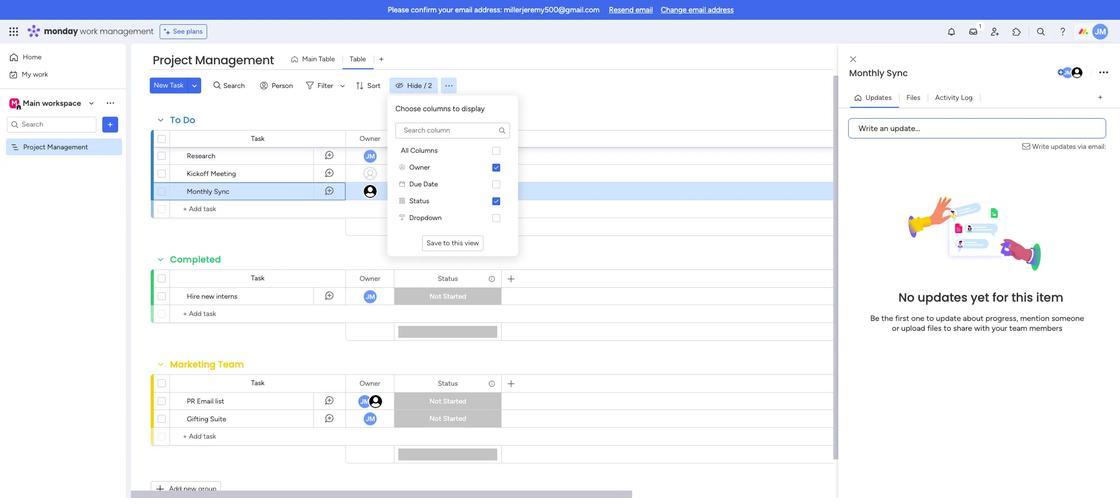 Task type: describe. For each thing, give the bounding box(es) containing it.
table inside button
[[319, 55, 335, 63]]

dapulse addbtn image
[[1058, 69, 1065, 76]]

save
[[427, 239, 442, 247]]

status field for do
[[436, 133, 461, 144]]

apps image
[[1012, 27, 1022, 37]]

someone
[[1052, 313, 1085, 323]]

project inside field
[[153, 52, 192, 68]]

address:
[[475, 5, 502, 14]]

activity log button
[[928, 90, 981, 106]]

hide / 2
[[407, 81, 432, 90]]

resend email
[[609, 5, 653, 14]]

my work
[[22, 70, 48, 78]]

m
[[11, 99, 17, 107]]

files button
[[900, 90, 928, 106]]

table button
[[343, 51, 374, 67]]

write for write an update...
[[859, 123, 879, 133]]

updates
[[866, 93, 892, 102]]

update
[[937, 313, 962, 323]]

see plans button
[[160, 24, 207, 39]]

resend
[[609, 5, 634, 14]]

owner field for do
[[357, 133, 383, 144]]

v2 status outline image
[[400, 198, 405, 204]]

with
[[975, 323, 990, 333]]

project management inside field
[[153, 52, 274, 68]]

task for to do
[[251, 135, 265, 143]]

mention
[[1021, 313, 1050, 323]]

updates button
[[851, 90, 900, 106]]

v2 calendar view small outline image
[[400, 182, 405, 187]]

management
[[100, 26, 154, 37]]

update...
[[891, 123, 921, 133]]

2
[[429, 81, 432, 90]]

arrow down image
[[337, 80, 349, 92]]

my work button
[[6, 67, 106, 82]]

completed
[[170, 253, 221, 266]]

hire
[[187, 292, 200, 301]]

sync inside field
[[887, 67, 908, 79]]

email:
[[1089, 142, 1107, 151]]

2 owner field from the top
[[357, 273, 383, 284]]

1 vertical spatial this
[[1012, 289, 1034, 306]]

new for add
[[184, 485, 197, 493]]

gifting suite
[[187, 415, 226, 423]]

working on it
[[428, 152, 469, 160]]

upload
[[902, 323, 926, 333]]

files
[[928, 323, 942, 333]]

save to this view button
[[422, 235, 484, 251]]

to do
[[170, 114, 195, 126]]

workspace options image
[[105, 98, 115, 108]]

the
[[882, 313, 894, 323]]

your inside the "be the first one to update about progress, mention someone or upload files to share with your team members"
[[992, 323, 1008, 333]]

2 + add task text field from the top
[[175, 431, 341, 443]]

envelope o image
[[1023, 141, 1033, 152]]

main for main workspace
[[23, 98, 40, 108]]

monthly sync inside field
[[850, 67, 908, 79]]

research
[[187, 152, 216, 160]]

close image
[[851, 56, 857, 63]]

for
[[993, 289, 1009, 306]]

to inside button
[[444, 239, 450, 247]]

owner for marketing team
[[360, 379, 381, 388]]

millerjeremy500@gmail.com
[[504, 5, 600, 14]]

angle down image
[[192, 82, 197, 89]]

workspace image
[[9, 98, 19, 109]]

no updates yet for this item
[[899, 289, 1064, 306]]

first
[[896, 313, 910, 323]]

or
[[893, 323, 900, 333]]

new task button
[[150, 78, 187, 93]]

Completed field
[[168, 253, 224, 266]]

to left display
[[453, 104, 460, 113]]

email
[[197, 397, 214, 406]]

write for write updates via email:
[[1033, 142, 1050, 151]]

person button
[[256, 78, 299, 93]]

not started for interns
[[430, 292, 467, 301]]

1 vertical spatial jeremy miller image
[[1062, 66, 1075, 79]]

columns
[[411, 146, 438, 155]]

started for interns
[[443, 292, 467, 301]]

3 started from the top
[[443, 414, 467, 423]]

person
[[272, 81, 293, 90]]

1 + add task text field from the top
[[175, 203, 341, 215]]

monday
[[44, 26, 78, 37]]

please confirm your email address: millerjeremy500@gmail.com
[[388, 5, 600, 14]]

write an update...
[[859, 123, 921, 133]]

status for marketing team
[[438, 379, 458, 388]]

monday work management
[[44, 26, 154, 37]]

sort
[[368, 81, 381, 90]]

due
[[410, 180, 422, 188]]

status field for team
[[436, 378, 461, 389]]

/
[[424, 81, 427, 90]]

workspace selection element
[[9, 97, 83, 110]]

terryturtle85@gmail.com image
[[1071, 66, 1084, 79]]

invite members image
[[991, 27, 1001, 37]]

table inside button
[[350, 55, 366, 63]]

add
[[169, 485, 182, 493]]

owner field for team
[[357, 378, 383, 389]]

Search in workspace field
[[21, 119, 83, 130]]

one
[[912, 313, 925, 323]]

main for main table
[[302, 55, 317, 63]]

add view image
[[380, 56, 384, 63]]

1 image
[[976, 20, 985, 31]]

1 vertical spatial monthly
[[187, 187, 212, 196]]

activity
[[936, 93, 960, 102]]

marketing team
[[170, 358, 244, 370]]

workspace
[[42, 98, 81, 108]]

activity log
[[936, 93, 973, 102]]

0 horizontal spatial your
[[439, 5, 453, 14]]

see plans
[[173, 27, 203, 36]]

on
[[455, 152, 463, 160]]

kickoff meeting
[[187, 170, 236, 178]]

plans
[[186, 27, 203, 36]]

interns
[[216, 292, 238, 301]]

3 not started from the top
[[430, 414, 467, 423]]

small dropdown column outline image
[[400, 215, 405, 221]]

list
[[215, 397, 224, 406]]

change email address
[[661, 5, 734, 14]]

2 status field from the top
[[436, 273, 461, 284]]

dapulse person column image
[[400, 165, 405, 170]]

not for list
[[430, 397, 442, 406]]

v2 search image
[[214, 80, 221, 91]]

1 email from the left
[[455, 5, 473, 14]]

this inside button
[[452, 239, 463, 247]]

inbox image
[[969, 27, 979, 37]]

task for completed
[[251, 274, 265, 282]]

Search column search field
[[396, 122, 510, 138]]

0 horizontal spatial options image
[[504, 132, 523, 147]]

0 horizontal spatial sync
[[214, 187, 230, 196]]

1 horizontal spatial options image
[[1100, 66, 1109, 79]]

sort button
[[352, 78, 387, 93]]

updates for no
[[918, 289, 968, 306]]

owner for to do
[[360, 134, 381, 143]]

task for marketing team
[[251, 379, 265, 387]]

add new group button
[[151, 481, 221, 497]]

working
[[428, 152, 453, 160]]



Task type: locate. For each thing, give the bounding box(es) containing it.
all
[[401, 146, 409, 155]]

to right save
[[444, 239, 450, 247]]

pr
[[187, 397, 195, 406]]

project up 'new task'
[[153, 52, 192, 68]]

be
[[871, 313, 880, 323]]

no
[[899, 289, 915, 306]]

2 vertical spatial owner field
[[357, 378, 383, 389]]

0 vertical spatial write
[[859, 123, 879, 133]]

new inside button
[[184, 485, 197, 493]]

1 vertical spatial main
[[23, 98, 40, 108]]

Status field
[[436, 133, 461, 144], [436, 273, 461, 284], [436, 378, 461, 389]]

0 vertical spatial not started
[[430, 292, 467, 301]]

1 column information image from the top
[[488, 135, 496, 143]]

confirm
[[411, 5, 437, 14]]

kickoff
[[187, 170, 209, 178]]

0 vertical spatial updates
[[1052, 142, 1077, 151]]

your down progress,
[[992, 323, 1008, 333]]

1 vertical spatial + add task text field
[[175, 431, 341, 443]]

files
[[907, 93, 921, 102]]

1 horizontal spatial work
[[80, 26, 98, 37]]

write inside write an update... button
[[859, 123, 879, 133]]

2 vertical spatial not started
[[430, 414, 467, 423]]

team
[[218, 358, 244, 370]]

gifting
[[187, 415, 209, 423]]

group
[[198, 485, 217, 493]]

option
[[0, 138, 126, 140]]

0 horizontal spatial table
[[319, 55, 335, 63]]

None search field
[[388, 122, 518, 138]]

1 horizontal spatial monthly
[[850, 67, 885, 79]]

this right for
[[1012, 289, 1034, 306]]

updates up update
[[918, 289, 968, 306]]

1 vertical spatial write
[[1033, 142, 1050, 151]]

new
[[154, 81, 168, 90]]

Owner field
[[357, 133, 383, 144], [357, 273, 383, 284], [357, 378, 383, 389]]

2 column information image from the top
[[488, 380, 496, 388]]

To Do field
[[168, 114, 198, 127]]

write updates via email:
[[1033, 142, 1107, 151]]

main workspace
[[23, 98, 81, 108]]

1 horizontal spatial project
[[153, 52, 192, 68]]

3 not from the top
[[430, 414, 442, 423]]

home
[[23, 53, 42, 61]]

dropdown
[[410, 213, 442, 222]]

email for resend email
[[636, 5, 653, 14]]

not
[[430, 292, 442, 301], [430, 397, 442, 406], [430, 414, 442, 423]]

0 horizontal spatial jeremy miller image
[[1062, 66, 1075, 79]]

work inside button
[[33, 70, 48, 78]]

not started for list
[[430, 397, 467, 406]]

1 vertical spatial new
[[184, 485, 197, 493]]

email for change email address
[[689, 5, 706, 14]]

0 horizontal spatial project management
[[23, 143, 88, 151]]

0 vertical spatial jeremy miller image
[[1093, 24, 1109, 40]]

1 vertical spatial management
[[47, 143, 88, 151]]

this
[[452, 239, 463, 247], [1012, 289, 1034, 306]]

write left 'an'
[[859, 123, 879, 133]]

main inside workspace selection element
[[23, 98, 40, 108]]

new right hire
[[202, 292, 215, 301]]

1 vertical spatial project
[[23, 143, 46, 151]]

1 vertical spatial started
[[443, 397, 467, 406]]

main table
[[302, 55, 335, 63]]

0 vertical spatial monthly
[[850, 67, 885, 79]]

0 vertical spatial this
[[452, 239, 463, 247]]

this left 'view'
[[452, 239, 463, 247]]

1 vertical spatial updates
[[918, 289, 968, 306]]

0 horizontal spatial project
[[23, 143, 46, 151]]

1 horizontal spatial updates
[[1052, 142, 1077, 151]]

2 vertical spatial status field
[[436, 378, 461, 389]]

0 vertical spatial project
[[153, 52, 192, 68]]

status
[[438, 134, 458, 143], [410, 197, 430, 205], [438, 274, 458, 283], [438, 379, 458, 388]]

owner
[[360, 134, 381, 143], [410, 163, 430, 171], [360, 274, 381, 283], [360, 379, 381, 388]]

monthly sync up updates
[[850, 67, 908, 79]]

resend email link
[[609, 5, 653, 14]]

task
[[170, 81, 184, 90], [251, 135, 265, 143], [251, 274, 265, 282], [251, 379, 265, 387]]

1 vertical spatial not
[[430, 397, 442, 406]]

about
[[964, 313, 984, 323]]

project management up v2 search image on the top of page
[[153, 52, 274, 68]]

pr email list
[[187, 397, 224, 406]]

new
[[202, 292, 215, 301], [184, 485, 197, 493]]

work right 'my'
[[33, 70, 48, 78]]

1 horizontal spatial table
[[350, 55, 366, 63]]

1 horizontal spatial new
[[202, 292, 215, 301]]

members
[[1030, 323, 1063, 333]]

3 owner field from the top
[[357, 378, 383, 389]]

1 started from the top
[[443, 292, 467, 301]]

main right workspace image
[[23, 98, 40, 108]]

change
[[661, 5, 687, 14]]

status for to do
[[438, 134, 458, 143]]

updates
[[1052, 142, 1077, 151], [918, 289, 968, 306]]

0 horizontal spatial this
[[452, 239, 463, 247]]

0 horizontal spatial email
[[455, 5, 473, 14]]

Monthly Sync field
[[847, 67, 1057, 80]]

0 vertical spatial status field
[[436, 133, 461, 144]]

1 horizontal spatial monthly sync
[[850, 67, 908, 79]]

2 horizontal spatial email
[[689, 5, 706, 14]]

column information image
[[488, 135, 496, 143], [488, 380, 496, 388]]

0 vertical spatial work
[[80, 26, 98, 37]]

started
[[443, 292, 467, 301], [443, 397, 467, 406], [443, 414, 467, 423]]

0 vertical spatial + add task text field
[[175, 203, 341, 215]]

0 horizontal spatial updates
[[918, 289, 968, 306]]

0 horizontal spatial monthly
[[187, 187, 212, 196]]

1 vertical spatial column information image
[[488, 380, 496, 388]]

1 vertical spatial status field
[[436, 273, 461, 284]]

share
[[954, 323, 973, 333]]

columns
[[423, 104, 451, 113]]

1 horizontal spatial management
[[195, 52, 274, 68]]

project inside list box
[[23, 143, 46, 151]]

0 horizontal spatial write
[[859, 123, 879, 133]]

1 horizontal spatial project management
[[153, 52, 274, 68]]

0 horizontal spatial work
[[33, 70, 48, 78]]

1 vertical spatial your
[[992, 323, 1008, 333]]

project
[[153, 52, 192, 68], [23, 143, 46, 151]]

1 not started from the top
[[430, 292, 467, 301]]

0 horizontal spatial monthly sync
[[187, 187, 230, 196]]

email left the address:
[[455, 5, 473, 14]]

display
[[462, 104, 485, 113]]

options image
[[105, 119, 115, 129]]

please
[[388, 5, 409, 14]]

1 status field from the top
[[436, 133, 461, 144]]

Project Management field
[[150, 52, 277, 69]]

project down "search in workspace" field
[[23, 143, 46, 151]]

0 horizontal spatial new
[[184, 485, 197, 493]]

0 vertical spatial started
[[443, 292, 467, 301]]

updates left the via
[[1052, 142, 1077, 151]]

sync down meeting
[[214, 187, 230, 196]]

0 vertical spatial new
[[202, 292, 215, 301]]

project management list box
[[0, 137, 126, 289]]

hide
[[407, 81, 422, 90]]

1 horizontal spatial main
[[302, 55, 317, 63]]

filter
[[318, 81, 333, 90]]

main table button
[[287, 51, 343, 67]]

started for list
[[443, 397, 467, 406]]

notifications image
[[947, 27, 957, 37]]

status for completed
[[438, 274, 458, 283]]

home button
[[6, 49, 106, 65]]

add view image
[[1099, 94, 1103, 101]]

2 not from the top
[[430, 397, 442, 406]]

due date
[[410, 180, 438, 188]]

work right monday
[[80, 26, 98, 37]]

monthly down kickoff
[[187, 187, 212, 196]]

item
[[1037, 289, 1064, 306]]

sync
[[887, 67, 908, 79], [214, 187, 230, 196]]

change email address link
[[661, 5, 734, 14]]

be the first one to update about progress, mention someone or upload files to share with your team members
[[871, 313, 1085, 333]]

via
[[1078, 142, 1087, 151]]

table left add view image in the top left of the page
[[350, 55, 366, 63]]

Search field
[[221, 79, 251, 92]]

monthly down close image
[[850, 67, 885, 79]]

0 vertical spatial sync
[[887, 67, 908, 79]]

monthly sync down kickoff meeting
[[187, 187, 230, 196]]

table up 'filter'
[[319, 55, 335, 63]]

monthly
[[850, 67, 885, 79], [187, 187, 212, 196]]

sync up "files"
[[887, 67, 908, 79]]

0 vertical spatial column information image
[[488, 135, 496, 143]]

jeremy miller image down help "icon"
[[1062, 66, 1075, 79]]

1 vertical spatial work
[[33, 70, 48, 78]]

new for hire
[[202, 292, 215, 301]]

0 vertical spatial management
[[195, 52, 274, 68]]

project management down "search in workspace" field
[[23, 143, 88, 151]]

log
[[962, 93, 973, 102]]

work for my
[[33, 70, 48, 78]]

2 not started from the top
[[430, 397, 467, 406]]

2 table from the left
[[350, 55, 366, 63]]

write an update... button
[[849, 118, 1107, 138]]

monthly inside field
[[850, 67, 885, 79]]

jeremy miller image right help "icon"
[[1093, 24, 1109, 40]]

1 horizontal spatial sync
[[887, 67, 908, 79]]

1 vertical spatial sync
[[214, 187, 230, 196]]

1 table from the left
[[319, 55, 335, 63]]

to
[[170, 114, 181, 126]]

management inside field
[[195, 52, 274, 68]]

1 not from the top
[[430, 292, 442, 301]]

1 vertical spatial monthly sync
[[187, 187, 230, 196]]

date
[[424, 180, 438, 188]]

choose columns to display
[[396, 104, 485, 113]]

task inside 'button'
[[170, 81, 184, 90]]

marketing
[[170, 358, 216, 370]]

2 started from the top
[[443, 397, 467, 406]]

owner for completed
[[360, 274, 381, 283]]

management
[[195, 52, 274, 68], [47, 143, 88, 151]]

suite
[[210, 415, 226, 423]]

email right "resend" in the right top of the page
[[636, 5, 653, 14]]

1 horizontal spatial this
[[1012, 289, 1034, 306]]

2 vertical spatial started
[[443, 414, 467, 423]]

to down update
[[944, 323, 952, 333]]

2 email from the left
[[636, 5, 653, 14]]

0 horizontal spatial management
[[47, 143, 88, 151]]

main up "filter" popup button
[[302, 55, 317, 63]]

1 vertical spatial owner field
[[357, 273, 383, 284]]

updates for write
[[1052, 142, 1077, 151]]

filter button
[[302, 78, 349, 93]]

meeting
[[211, 170, 236, 178]]

not for interns
[[430, 292, 442, 301]]

column information image
[[488, 275, 496, 283]]

0 vertical spatial monthly sync
[[850, 67, 908, 79]]

main
[[302, 55, 317, 63], [23, 98, 40, 108]]

1 vertical spatial options image
[[504, 132, 523, 147]]

3 status field from the top
[[436, 378, 461, 389]]

menu image
[[444, 81, 454, 91]]

0 vertical spatial options image
[[1100, 66, 1109, 79]]

0 vertical spatial your
[[439, 5, 453, 14]]

all columns
[[401, 146, 438, 155]]

yet
[[971, 289, 990, 306]]

write
[[859, 123, 879, 133], [1033, 142, 1050, 151]]

management inside list box
[[47, 143, 88, 151]]

hire new interns
[[187, 292, 238, 301]]

address
[[708, 5, 734, 14]]

add new group
[[169, 485, 217, 493]]

email right change on the top of page
[[689, 5, 706, 14]]

select product image
[[9, 27, 19, 37]]

0 vertical spatial not
[[430, 292, 442, 301]]

work for monday
[[80, 26, 98, 37]]

project management inside list box
[[23, 143, 88, 151]]

progress,
[[986, 313, 1019, 323]]

1 horizontal spatial your
[[992, 323, 1008, 333]]

an
[[880, 123, 889, 133]]

search image
[[499, 126, 506, 134]]

your right confirm
[[439, 5, 453, 14]]

new right add
[[184, 485, 197, 493]]

Marketing Team field
[[168, 358, 247, 371]]

main inside button
[[302, 55, 317, 63]]

stuck
[[439, 187, 457, 195]]

1 horizontal spatial write
[[1033, 142, 1050, 151]]

1 vertical spatial project management
[[23, 143, 88, 151]]

0 vertical spatial project management
[[153, 52, 274, 68]]

new task
[[154, 81, 184, 90]]

0 horizontal spatial main
[[23, 98, 40, 108]]

search everything image
[[1037, 27, 1047, 37]]

to up files
[[927, 313, 935, 323]]

options image
[[1100, 66, 1109, 79], [504, 132, 523, 147]]

0 vertical spatial main
[[302, 55, 317, 63]]

1 horizontal spatial jeremy miller image
[[1093, 24, 1109, 40]]

management down "search in workspace" field
[[47, 143, 88, 151]]

+ Add task text field
[[175, 203, 341, 215], [175, 431, 341, 443]]

1 owner field from the top
[[357, 133, 383, 144]]

help image
[[1058, 27, 1068, 37]]

2 vertical spatial not
[[430, 414, 442, 423]]

jeremy miller image
[[1093, 24, 1109, 40], [1062, 66, 1075, 79]]

3 email from the left
[[689, 5, 706, 14]]

management up 'search' field
[[195, 52, 274, 68]]

0 vertical spatial owner field
[[357, 133, 383, 144]]

write left the via
[[1033, 142, 1050, 151]]

1 horizontal spatial email
[[636, 5, 653, 14]]

to
[[453, 104, 460, 113], [444, 239, 450, 247], [927, 313, 935, 323], [944, 323, 952, 333]]

+ Add task text field
[[175, 308, 341, 320]]

1 vertical spatial not started
[[430, 397, 467, 406]]



Task type: vqa. For each thing, say whether or not it's contained in the screenshot.
Dapulse X Slim image
no



